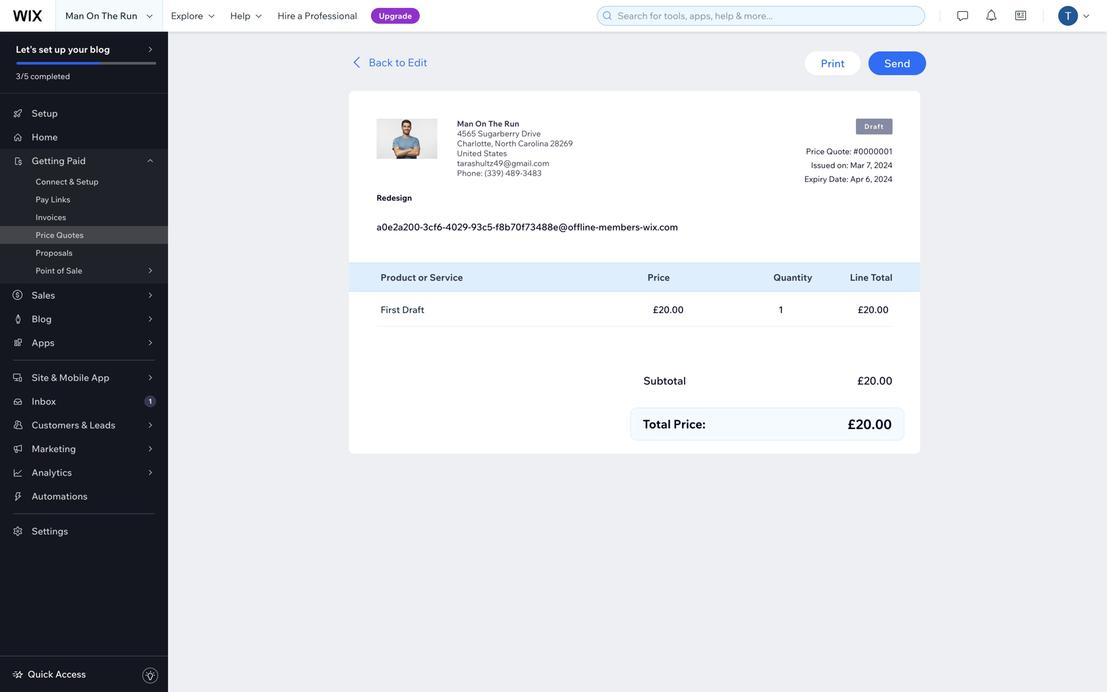 Task type: locate. For each thing, give the bounding box(es) containing it.
price up issued
[[806, 146, 825, 156]]

£20.00 for total price:
[[848, 416, 892, 433]]

0 horizontal spatial the
[[102, 10, 118, 21]]

quotes
[[56, 230, 84, 240]]

setup up pay links link in the left top of the page
[[76, 177, 99, 187]]

& right site
[[51, 372, 57, 383]]

0 vertical spatial setup
[[32, 107, 58, 119]]

draft right first
[[402, 304, 425, 316]]

on up the charlotte,
[[475, 119, 487, 129]]

1 horizontal spatial 1
[[779, 304, 784, 316]]

3cf6-
[[423, 221, 446, 233]]

issued
[[812, 160, 836, 170]]

the up blog
[[102, 10, 118, 21]]

f8b70f73488e@offline-
[[496, 221, 599, 233]]

0 vertical spatial total
[[871, 271, 893, 283]]

proposals
[[36, 248, 73, 258]]

price quotes link
[[0, 226, 168, 244]]

run left 'explore' at the left top
[[120, 10, 137, 21]]

price down invoices
[[36, 230, 55, 240]]

on
[[86, 10, 99, 21], [475, 119, 487, 129]]

price for price
[[648, 271, 670, 283]]

hire a professional link
[[270, 0, 365, 32]]

site & mobile app
[[32, 372, 110, 383]]

set
[[39, 44, 52, 55]]

run
[[120, 10, 137, 21], [505, 119, 520, 129]]

& right "connect"
[[69, 177, 74, 187]]

0 horizontal spatial run
[[120, 10, 137, 21]]

sales
[[32, 289, 55, 301]]

man up your
[[65, 10, 84, 21]]

28269
[[551, 138, 573, 148]]

2024 right 7,
[[875, 160, 893, 170]]

0 horizontal spatial &
[[51, 372, 57, 383]]

connect
[[36, 177, 67, 187]]

4029-
[[446, 221, 471, 233]]

0 horizontal spatial man
[[65, 10, 84, 21]]

quick access button
[[12, 669, 86, 680]]

0 vertical spatial run
[[120, 10, 137, 21]]

sidebar element
[[0, 32, 168, 692]]

man inside man on the run 4565 sugarberry drive charlotte, north carolina 28269 united states tarashultz49@gmail.com phone: (339) 489-3483
[[457, 119, 474, 129]]

1 vertical spatial setup
[[76, 177, 99, 187]]

on inside man on the run 4565 sugarberry drive charlotte, north carolina 28269 united states tarashultz49@gmail.com phone: (339) 489-3483
[[475, 119, 487, 129]]

sale
[[66, 266, 82, 276]]

2 vertical spatial price
[[648, 271, 670, 283]]

man on the run 4565 sugarberry drive charlotte, north carolina 28269 united states tarashultz49@gmail.com phone: (339) 489-3483
[[457, 119, 573, 178]]

1 horizontal spatial run
[[505, 119, 520, 129]]

help button
[[222, 0, 270, 32]]

professional
[[305, 10, 357, 21]]

1 vertical spatial total
[[643, 417, 671, 432]]

the for man on the run 4565 sugarberry drive charlotte, north carolina 28269 united states tarashultz49@gmail.com phone: (339) 489-3483
[[489, 119, 503, 129]]

back to edit button
[[349, 54, 428, 70]]

&
[[69, 177, 74, 187], [51, 372, 57, 383], [81, 419, 87, 431]]

1 vertical spatial the
[[489, 119, 503, 129]]

draft up #0000001
[[865, 122, 885, 131]]

links
[[51, 195, 70, 204]]

automations
[[32, 491, 88, 502]]

run up north
[[505, 119, 520, 129]]

1 vertical spatial 2024
[[875, 174, 893, 184]]

blog button
[[0, 307, 168, 331]]

on up blog
[[86, 10, 99, 21]]

0 horizontal spatial 1
[[149, 397, 152, 406]]

1 vertical spatial man
[[457, 119, 474, 129]]

home
[[32, 131, 58, 143]]

completed
[[30, 71, 70, 81]]

0 vertical spatial price
[[806, 146, 825, 156]]

on:
[[838, 160, 849, 170]]

explore
[[171, 10, 203, 21]]

& for connect
[[69, 177, 74, 187]]

0 vertical spatial the
[[102, 10, 118, 21]]

0 vertical spatial on
[[86, 10, 99, 21]]

the inside man on the run 4565 sugarberry drive charlotte, north carolina 28269 united states tarashultz49@gmail.com phone: (339) 489-3483
[[489, 119, 503, 129]]

0 horizontal spatial price
[[36, 230, 55, 240]]

states
[[484, 148, 507, 158]]

3483
[[523, 168, 542, 178]]

quick
[[28, 669, 53, 680]]

settings link
[[0, 520, 168, 543]]

price inside sidebar element
[[36, 230, 55, 240]]

apps
[[32, 337, 55, 348]]

total right line
[[871, 271, 893, 283]]

pay links
[[36, 195, 70, 204]]

price inside price quote: #0000001 issued on: mar 7, 2024 expiry date: apr 6, 2024
[[806, 146, 825, 156]]

0 horizontal spatial total
[[643, 417, 671, 432]]

1 horizontal spatial setup
[[76, 177, 99, 187]]

getting paid
[[32, 155, 86, 166]]

0 vertical spatial 1
[[779, 304, 784, 316]]

settings
[[32, 526, 68, 537]]

& inside 'link'
[[69, 177, 74, 187]]

2 horizontal spatial price
[[806, 146, 825, 156]]

£20.00 for subtotal
[[858, 374, 893, 387]]

1 horizontal spatial man
[[457, 119, 474, 129]]

2024
[[875, 160, 893, 170], [875, 174, 893, 184]]

man for man on the run 4565 sugarberry drive charlotte, north carolina 28269 united states tarashultz49@gmail.com phone: (339) 489-3483
[[457, 119, 474, 129]]

or
[[418, 271, 428, 283]]

& for site
[[51, 372, 57, 383]]

man on the run image
[[377, 119, 437, 159]]

1 vertical spatial on
[[475, 119, 487, 129]]

4565
[[457, 129, 476, 138]]

1 vertical spatial run
[[505, 119, 520, 129]]

print
[[821, 57, 845, 70]]

1 vertical spatial draft
[[402, 304, 425, 316]]

of
[[57, 266, 64, 276]]

1 vertical spatial 1
[[149, 397, 152, 406]]

point of sale button
[[0, 262, 168, 280]]

north
[[495, 138, 517, 148]]

man up the charlotte,
[[457, 119, 474, 129]]

0 horizontal spatial on
[[86, 10, 99, 21]]

analytics
[[32, 467, 72, 478]]

blog
[[32, 313, 52, 325]]

2 horizontal spatial &
[[81, 419, 87, 431]]

& left the leads
[[81, 419, 87, 431]]

2024 right '6,'
[[875, 174, 893, 184]]

expiry
[[805, 174, 828, 184]]

#0000001
[[854, 146, 893, 156]]

mar
[[851, 160, 865, 170]]

2 vertical spatial &
[[81, 419, 87, 431]]

run for man on the run 4565 sugarberry drive charlotte, north carolina 28269 united states tarashultz49@gmail.com phone: (339) 489-3483
[[505, 119, 520, 129]]

site & mobile app button
[[0, 366, 168, 390]]

0 vertical spatial man
[[65, 10, 84, 21]]

price for price quote: #0000001 issued on: mar 7, 2024 expiry date: apr 6, 2024
[[806, 146, 825, 156]]

run inside man on the run 4565 sugarberry drive charlotte, north carolina 28269 united states tarashultz49@gmail.com phone: (339) 489-3483
[[505, 119, 520, 129]]

sugarberry
[[478, 129, 520, 138]]

quote:
[[827, 146, 852, 156]]

0 horizontal spatial setup
[[32, 107, 58, 119]]

0 vertical spatial &
[[69, 177, 74, 187]]

customers
[[32, 419, 79, 431]]

setup up home
[[32, 107, 58, 119]]

price down wix.com
[[648, 271, 670, 283]]

1 vertical spatial price
[[36, 230, 55, 240]]

price
[[806, 146, 825, 156], [36, 230, 55, 240], [648, 271, 670, 283]]

0 vertical spatial 2024
[[875, 160, 893, 170]]

1 vertical spatial &
[[51, 372, 57, 383]]

1 horizontal spatial draft
[[865, 122, 885, 131]]

product
[[381, 271, 416, 283]]

the up north
[[489, 119, 503, 129]]

connect & setup link
[[0, 173, 168, 191]]

1 horizontal spatial the
[[489, 119, 503, 129]]

1 horizontal spatial &
[[69, 177, 74, 187]]

1 horizontal spatial on
[[475, 119, 487, 129]]

1 horizontal spatial price
[[648, 271, 670, 283]]

mobile
[[59, 372, 89, 383]]

charlotte,
[[457, 138, 493, 148]]

customers & leads button
[[0, 413, 168, 437]]

redesign
[[377, 193, 412, 203]]

the
[[102, 10, 118, 21], [489, 119, 503, 129]]

total left the "price:"
[[643, 417, 671, 432]]

1
[[779, 304, 784, 316], [149, 397, 152, 406]]



Task type: vqa. For each thing, say whether or not it's contained in the screenshot.
the Update your site type
no



Task type: describe. For each thing, give the bounding box(es) containing it.
subtotal
[[644, 374, 686, 387]]

apr
[[851, 174, 864, 184]]

united
[[457, 148, 482, 158]]

wix.com
[[643, 221, 678, 233]]

marketing
[[32, 443, 76, 455]]

Search for tools, apps, help & more... field
[[614, 7, 921, 25]]

paid
[[67, 155, 86, 166]]

help
[[230, 10, 251, 21]]

man on the run
[[65, 10, 137, 21]]

1 inside sidebar element
[[149, 397, 152, 406]]

site
[[32, 372, 49, 383]]

marketing button
[[0, 437, 168, 461]]

let's
[[16, 44, 37, 55]]

man for man on the run
[[65, 10, 84, 21]]

a
[[298, 10, 303, 21]]

upgrade button
[[371, 8, 420, 24]]

back
[[369, 56, 393, 69]]

your
[[68, 44, 88, 55]]

1 horizontal spatial total
[[871, 271, 893, 283]]

line total
[[850, 271, 893, 283]]

setup link
[[0, 102, 168, 125]]

a0e2a200-
[[377, 221, 423, 233]]

price:
[[674, 417, 706, 432]]

print button
[[806, 51, 861, 75]]

quantity
[[774, 271, 813, 283]]

carolina
[[518, 138, 549, 148]]

service
[[430, 271, 463, 283]]

first draft
[[381, 304, 425, 316]]

to
[[395, 56, 406, 69]]

6,
[[866, 174, 873, 184]]

automations link
[[0, 485, 168, 508]]

hire a professional
[[278, 10, 357, 21]]

3/5
[[16, 71, 29, 81]]

connect & setup
[[36, 177, 99, 187]]

on for man on the run
[[86, 10, 99, 21]]

customers & leads
[[32, 419, 115, 431]]

up
[[54, 44, 66, 55]]

(339)
[[485, 168, 504, 178]]

app
[[91, 372, 110, 383]]

£20.00 for first draft
[[653, 304, 684, 316]]

on for man on the run 4565 sugarberry drive charlotte, north carolina 28269 united states tarashultz49@gmail.com phone: (339) 489-3483
[[475, 119, 487, 129]]

hire
[[278, 10, 296, 21]]

drive
[[522, 129, 541, 138]]

0 horizontal spatial draft
[[402, 304, 425, 316]]

home link
[[0, 125, 168, 149]]

& for customers
[[81, 419, 87, 431]]

proposals link
[[0, 244, 168, 262]]

back to edit
[[369, 56, 428, 69]]

price for price quotes
[[36, 230, 55, 240]]

date:
[[829, 174, 849, 184]]

upgrade
[[379, 11, 412, 21]]

point of sale
[[36, 266, 82, 276]]

apps button
[[0, 331, 168, 355]]

tarashultz49@gmail.com
[[457, 158, 550, 168]]

point
[[36, 266, 55, 276]]

getting paid button
[[0, 149, 168, 173]]

phone:
[[457, 168, 483, 178]]

line
[[850, 271, 869, 283]]

0 vertical spatial draft
[[865, 122, 885, 131]]

run for man on the run
[[120, 10, 137, 21]]

inbox
[[32, 396, 56, 407]]

product or service
[[381, 271, 463, 283]]

access
[[55, 669, 86, 680]]

quick access
[[28, 669, 86, 680]]

1 2024 from the top
[[875, 160, 893, 170]]

93c5-
[[471, 221, 496, 233]]

analytics button
[[0, 461, 168, 485]]

members-
[[599, 221, 643, 233]]

send button
[[869, 51, 927, 75]]

getting
[[32, 155, 65, 166]]

first
[[381, 304, 400, 316]]

a0e2a200-3cf6-4029-93c5-f8b70f73488e@offline-members-wix.com
[[377, 221, 678, 233]]

the for man on the run
[[102, 10, 118, 21]]

2 2024 from the top
[[875, 174, 893, 184]]

setup inside 'link'
[[76, 177, 99, 187]]

price quote: #0000001 issued on: mar 7, 2024 expiry date: apr 6, 2024
[[805, 146, 893, 184]]

invoices
[[36, 212, 66, 222]]

leads
[[90, 419, 115, 431]]

let's set up your blog
[[16, 44, 110, 55]]

total price:
[[643, 417, 706, 432]]

send
[[885, 57, 911, 70]]



